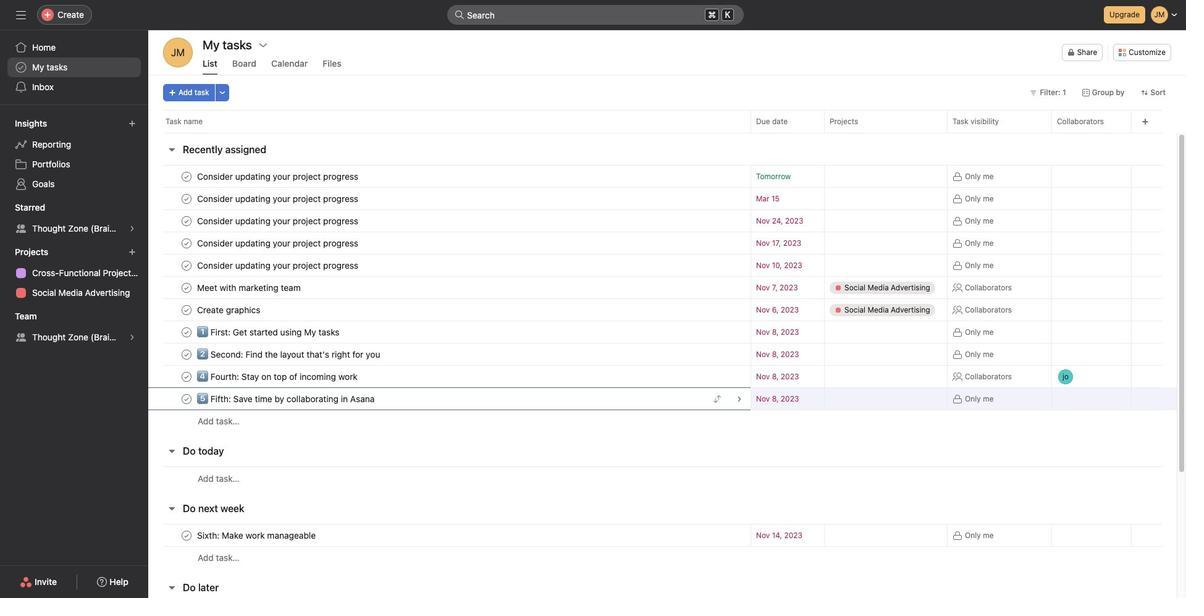 Task type: locate. For each thing, give the bounding box(es) containing it.
7 mark complete image from the top
[[179, 528, 194, 543]]

task name text field inside 1️⃣ first: get started using my tasks cell
[[195, 326, 343, 338]]

6 mark complete image from the top
[[179, 392, 194, 406]]

mark complete image for task name text field in 5️⃣ fifth: save time by collaborating in asana cell
[[179, 392, 194, 406]]

7 task name text field from the top
[[195, 393, 379, 405]]

mark complete image for fifth task name text box from the bottom of the page
[[179, 169, 194, 184]]

row
[[148, 110, 1187, 133], [163, 132, 1163, 134], [148, 165, 1177, 188], [148, 187, 1177, 210], [148, 210, 1177, 232], [148, 232, 1177, 255], [148, 254, 1177, 277], [148, 276, 1177, 299], [148, 299, 1177, 321], [148, 321, 1177, 344], [148, 343, 1177, 366], [148, 364, 1177, 389], [148, 388, 1177, 410], [148, 410, 1177, 433], [148, 467, 1177, 490], [148, 524, 1177, 547], [148, 546, 1177, 569]]

5 task name text field from the top
[[195, 348, 384, 361]]

Task name text field
[[195, 193, 362, 205], [195, 215, 362, 227], [195, 259, 362, 272], [195, 304, 264, 316], [195, 348, 384, 361], [195, 371, 362, 383], [195, 393, 379, 405]]

mark complete image for task name text box within 1️⃣ first: get started using my tasks cell
[[179, 325, 194, 340]]

1 vertical spatial collapse task list for this group image
[[167, 504, 177, 514]]

add collaborators image
[[1113, 394, 1123, 404]]

collapse task list for this group image
[[167, 145, 177, 155], [167, 583, 177, 593]]

2 collapse task list for this group image from the top
[[167, 504, 177, 514]]

linked projects for consider updating your project progress cell for 4th consider updating your project progress cell from the bottom
[[825, 187, 948, 210]]

4 task name text field from the top
[[195, 326, 343, 338]]

add field image
[[1142, 118, 1150, 125]]

1 mark complete checkbox from the top
[[179, 191, 194, 206]]

1 vertical spatial collapse task list for this group image
[[167, 583, 177, 593]]

mark complete image inside 5️⃣ fifth: save time by collaborating in asana cell
[[179, 392, 194, 406]]

0 vertical spatial collapse task list for this group image
[[167, 145, 177, 155]]

sixth: make work manageable cell
[[148, 524, 751, 547]]

3 consider updating your project progress cell from the top
[[148, 210, 751, 232]]

5 task name text field from the top
[[195, 529, 320, 542]]

2 linked projects for consider updating your project progress cell from the top
[[825, 187, 948, 210]]

mark complete checkbox inside 4️⃣ fourth: stay on top of incoming work "cell"
[[179, 369, 194, 384]]

mark complete checkbox inside sixth: make work manageable cell
[[179, 528, 194, 543]]

3 task name text field from the top
[[195, 282, 305, 294]]

mark complete checkbox for fifth task name text field from the bottom of the header recently assigned tree grid
[[179, 258, 194, 273]]

mark complete image inside 4️⃣ fourth: stay on top of incoming work "cell"
[[179, 369, 194, 384]]

7 mark complete checkbox from the top
[[179, 528, 194, 543]]

mark complete checkbox for task name text field in 2️⃣ second: find the layout that's right for you cell
[[179, 347, 194, 362]]

3 mark complete image from the top
[[179, 258, 194, 273]]

mark complete image for task name text box in the "meet with marketing team" cell
[[179, 280, 194, 295]]

task name text field for 1️⃣ first: get started using my tasks cell on the bottom of the page
[[195, 326, 343, 338]]

6 mark complete checkbox from the top
[[179, 369, 194, 384]]

mark complete image inside create graphics cell
[[179, 303, 194, 317]]

linked projects for consider updating your project progress cell for first consider updating your project progress cell from the bottom
[[825, 254, 948, 277]]

linked projects for sixth: make work manageable cell
[[825, 524, 948, 547]]

4 task name text field from the top
[[195, 304, 264, 316]]

1 linked projects for consider updating your project progress cell from the top
[[825, 165, 948, 188]]

mark complete checkbox inside 2️⃣ second: find the layout that's right for you cell
[[179, 347, 194, 362]]

5 mark complete checkbox from the top
[[179, 347, 194, 362]]

task name text field inside sixth: make work manageable cell
[[195, 529, 320, 542]]

prominent image
[[455, 10, 465, 20]]

3 mark complete checkbox from the top
[[179, 258, 194, 273]]

mark complete checkbox for task name text field inside 4️⃣ fourth: stay on top of incoming work "cell"
[[179, 369, 194, 384]]

task name text field inside 5️⃣ fifth: save time by collaborating in asana cell
[[195, 393, 379, 405]]

see details, thought zone (brainstorm space) image
[[129, 225, 136, 232]]

mark complete checkbox for task name text box in the sixth: make work manageable cell
[[179, 528, 194, 543]]

1 collapse task list for this group image from the top
[[167, 446, 177, 456]]

1 consider updating your project progress cell from the top
[[148, 165, 751, 188]]

starred element
[[0, 197, 148, 241]]

linked projects for consider updating your project progress cell for second consider updating your project progress cell from the bottom of the header recently assigned tree grid
[[825, 232, 948, 255]]

5 linked projects for consider updating your project progress cell from the top
[[825, 254, 948, 277]]

0 vertical spatial collapse task list for this group image
[[167, 446, 177, 456]]

4 mark complete image from the top
[[179, 303, 194, 317]]

5 mark complete checkbox from the top
[[179, 392, 194, 406]]

mark complete image
[[179, 214, 194, 228], [179, 236, 194, 251], [179, 280, 194, 295], [179, 325, 194, 340], [179, 347, 194, 362], [179, 392, 194, 406], [179, 528, 194, 543]]

mark complete image
[[179, 169, 194, 184], [179, 191, 194, 206], [179, 258, 194, 273], [179, 303, 194, 317], [179, 369, 194, 384]]

task name text field inside 2️⃣ second: find the layout that's right for you cell
[[195, 348, 384, 361]]

4 mark complete image from the top
[[179, 325, 194, 340]]

mark complete checkbox for fifth task name text box from the bottom of the page
[[179, 169, 194, 184]]

create graphics cell
[[148, 299, 751, 321]]

4 mark complete checkbox from the top
[[179, 303, 194, 317]]

mark complete image inside 2️⃣ second: find the layout that's right for you cell
[[179, 347, 194, 362]]

mark complete checkbox for task name text box in the "meet with marketing team" cell
[[179, 280, 194, 295]]

Mark complete checkbox
[[179, 169, 194, 184], [179, 214, 194, 228], [179, 280, 194, 295], [179, 325, 194, 340], [179, 392, 194, 406]]

3 mark complete checkbox from the top
[[179, 280, 194, 295]]

1 collapse task list for this group image from the top
[[167, 145, 177, 155]]

1️⃣ first: get started using my tasks cell
[[148, 321, 751, 344]]

task name text field inside create graphics cell
[[195, 304, 264, 316]]

mark complete image for 2nd task name text box from the top of the page
[[179, 236, 194, 251]]

5️⃣ fifth: save time by collaborating in asana cell
[[148, 388, 751, 410]]

more actions image
[[219, 89, 226, 96]]

mark complete checkbox for task name text field in create graphics cell
[[179, 303, 194, 317]]

header do next week tree grid
[[148, 524, 1177, 569]]

mark complete checkbox inside "meet with marketing team" cell
[[179, 280, 194, 295]]

5 mark complete image from the top
[[179, 347, 194, 362]]

5 mark complete image from the top
[[179, 369, 194, 384]]

2 task name text field from the top
[[195, 215, 362, 227]]

2 mark complete image from the top
[[179, 236, 194, 251]]

2 mark complete checkbox from the top
[[179, 236, 194, 251]]

collapse task list for this group image
[[167, 446, 177, 456], [167, 504, 177, 514]]

2 mark complete image from the top
[[179, 191, 194, 206]]

task name text field inside "meet with marketing team" cell
[[195, 282, 305, 294]]

Mark complete checkbox
[[179, 191, 194, 206], [179, 236, 194, 251], [179, 258, 194, 273], [179, 303, 194, 317], [179, 347, 194, 362], [179, 369, 194, 384], [179, 528, 194, 543]]

mark complete image inside sixth: make work manageable cell
[[179, 528, 194, 543]]

3 task name text field from the top
[[195, 259, 362, 272]]

2 consider updating your project progress cell from the top
[[148, 187, 751, 210]]

mark complete image inside 1️⃣ first: get started using my tasks cell
[[179, 325, 194, 340]]

4 mark complete checkbox from the top
[[179, 325, 194, 340]]

linked projects for consider updating your project progress cell
[[825, 165, 948, 188], [825, 187, 948, 210], [825, 210, 948, 232], [825, 232, 948, 255], [825, 254, 948, 277]]

mark complete checkbox for second task name text field
[[179, 214, 194, 228]]

mark complete checkbox inside 1️⃣ first: get started using my tasks cell
[[179, 325, 194, 340]]

None field
[[447, 5, 744, 25]]

linked projects for 1️⃣ first: get started using my tasks cell
[[825, 321, 948, 344]]

linked projects for consider updating your project progress cell for 3rd consider updating your project progress cell from the top
[[825, 210, 948, 232]]

1 mark complete image from the top
[[179, 169, 194, 184]]

mark complete image inside "meet with marketing team" cell
[[179, 280, 194, 295]]

consider updating your project progress cell
[[148, 165, 751, 188], [148, 187, 751, 210], [148, 210, 751, 232], [148, 232, 751, 255], [148, 254, 751, 277]]

2 mark complete checkbox from the top
[[179, 214, 194, 228]]

3 mark complete image from the top
[[179, 280, 194, 295]]

Task name text field
[[195, 170, 362, 183], [195, 237, 362, 249], [195, 282, 305, 294], [195, 326, 343, 338], [195, 529, 320, 542]]

see details, thought zone (brainstorm space) image
[[129, 334, 136, 341]]

1 mark complete checkbox from the top
[[179, 169, 194, 184]]

6 task name text field from the top
[[195, 371, 362, 383]]

mark complete checkbox inside create graphics cell
[[179, 303, 194, 317]]

1 mark complete image from the top
[[179, 214, 194, 228]]

linked projects for 4️⃣ fourth: stay on top of incoming work cell
[[825, 365, 948, 388]]

mark complete checkbox inside 5️⃣ fifth: save time by collaborating in asana cell
[[179, 392, 194, 406]]

2 task name text field from the top
[[195, 237, 362, 249]]

4 linked projects for consider updating your project progress cell from the top
[[825, 232, 948, 255]]

3 linked projects for consider updating your project progress cell from the top
[[825, 210, 948, 232]]

hide sidebar image
[[16, 10, 26, 20]]

2 collapse task list for this group image from the top
[[167, 583, 177, 593]]

mark complete image for task name text box in the sixth: make work manageable cell
[[179, 528, 194, 543]]



Task type: vqa. For each thing, say whether or not it's contained in the screenshot.
list item
no



Task type: describe. For each thing, give the bounding box(es) containing it.
mark complete image for first task name text field from the top
[[179, 191, 194, 206]]

teams element
[[0, 305, 148, 350]]

2️⃣ second: find the layout that's right for you cell
[[148, 343, 751, 366]]

new project or portfolio image
[[129, 248, 136, 256]]

1 task name text field from the top
[[195, 193, 362, 205]]

show options image
[[258, 40, 268, 50]]

task name text field for sixth: make work manageable cell
[[195, 529, 320, 542]]

mark complete image for second task name text field
[[179, 214, 194, 228]]

projects element
[[0, 241, 148, 305]]

mark complete checkbox for first task name text field from the top
[[179, 191, 194, 206]]

task name text field for "meet with marketing team" cell
[[195, 282, 305, 294]]

insights element
[[0, 112, 148, 197]]

linked projects for consider updating your project progress cell for 1st consider updating your project progress cell from the top of the header recently assigned tree grid
[[825, 165, 948, 188]]

new insights image
[[129, 120, 136, 127]]

meet with marketing team cell
[[148, 276, 751, 299]]

mark complete image for task name text field in 2️⃣ second: find the layout that's right for you cell
[[179, 347, 194, 362]]

mark complete checkbox for 2nd task name text box from the top of the page
[[179, 236, 194, 251]]

move tasks between sections image
[[714, 395, 721, 403]]

linked projects for 2️⃣ second: find the layout that's right for you cell
[[825, 343, 948, 366]]

4️⃣ fourth: stay on top of incoming work cell
[[148, 365, 751, 388]]

mark complete image for fifth task name text field from the bottom of the header recently assigned tree grid
[[179, 258, 194, 273]]

global element
[[0, 30, 148, 104]]

Search tasks, projects, and more text field
[[447, 5, 744, 25]]

details image
[[736, 395, 744, 403]]

task name text field inside 4️⃣ fourth: stay on top of incoming work "cell"
[[195, 371, 362, 383]]

4 consider updating your project progress cell from the top
[[148, 232, 751, 255]]

mark complete checkbox for task name text box within 1️⃣ first: get started using my tasks cell
[[179, 325, 194, 340]]

5 consider updating your project progress cell from the top
[[148, 254, 751, 277]]

header recently assigned tree grid
[[148, 165, 1177, 433]]

view profile settings image
[[163, 38, 193, 67]]

mark complete image for task name text field inside 4️⃣ fourth: stay on top of incoming work "cell"
[[179, 369, 194, 384]]

mark complete image for task name text field in create graphics cell
[[179, 303, 194, 317]]

mark complete checkbox for task name text field in 5️⃣ fifth: save time by collaborating in asana cell
[[179, 392, 194, 406]]

1 task name text field from the top
[[195, 170, 362, 183]]



